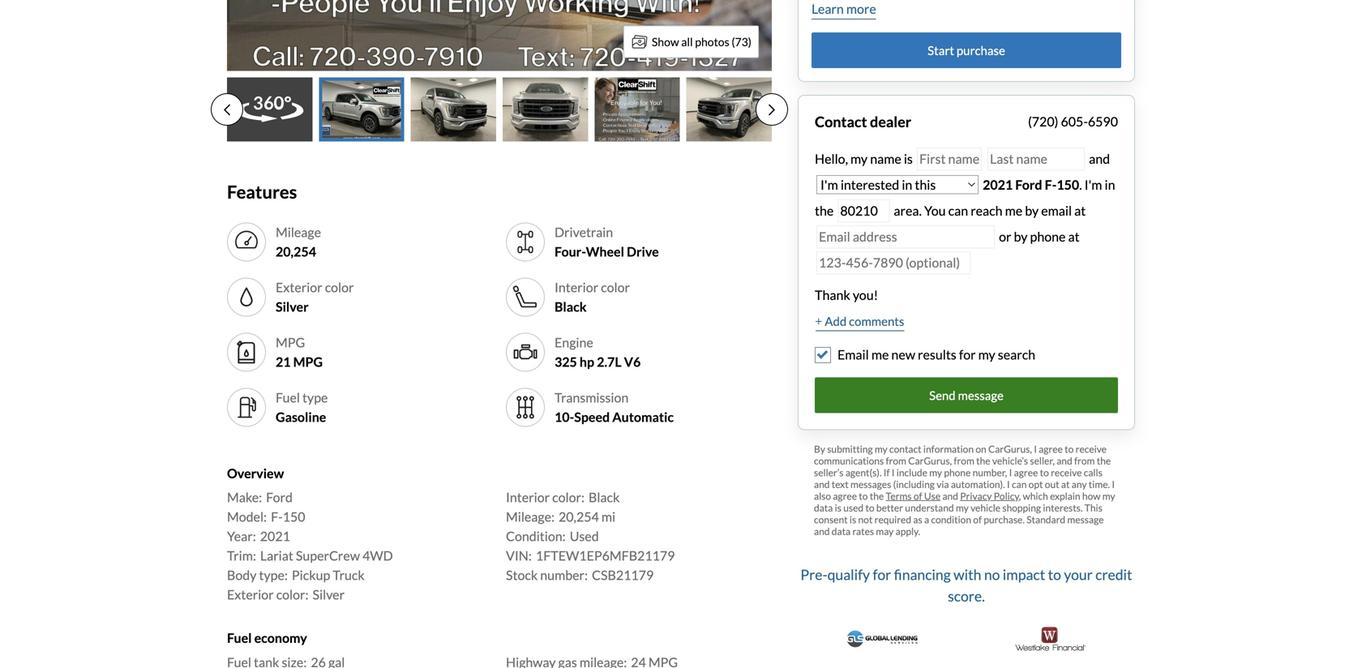 Task type: locate. For each thing, give the bounding box(es) containing it.
20,254 inside interior color: black mileage: 20,254 mi condition: used vin: 1ftew1ep6mfb21179 stock number: csb21179
[[559, 509, 599, 525]]

1 vertical spatial f-
[[271, 509, 283, 525]]

mpg up 21
[[276, 335, 305, 350]]

0 vertical spatial ford
[[1016, 177, 1043, 193]]

engine 325 hp 2.7l v6
[[555, 335, 641, 370]]

ford
[[1016, 177, 1043, 193], [266, 490, 293, 505]]

a
[[924, 514, 929, 526]]

0 vertical spatial message
[[958, 388, 1004, 403]]

used
[[844, 502, 864, 514]]

1 horizontal spatial 150
[[1057, 177, 1080, 193]]

condition
[[931, 514, 972, 526]]

results
[[918, 347, 957, 362]]

2021 up area. you can reach me by email at
[[983, 177, 1013, 193]]

0 horizontal spatial agree
[[833, 490, 857, 502]]

interior color black
[[555, 279, 630, 315]]

which
[[1023, 490, 1048, 502]]

interior for interior color black
[[555, 279, 599, 295]]

purchase
[[957, 43, 1005, 57]]

message
[[958, 388, 1004, 403], [1068, 514, 1104, 526]]

cargurus, up via
[[908, 455, 952, 467]]

color: down pickup
[[276, 587, 309, 603]]

color: inside the make: ford model: f-150 year: 2021 trim: lariat supercrew 4wd body type: pickup truck exterior color: silver
[[276, 587, 309, 603]]

1 vertical spatial black
[[589, 490, 620, 505]]

for right results
[[959, 347, 976, 362]]

0 horizontal spatial 20,254
[[276, 244, 316, 260]]

submitting
[[827, 443, 873, 455]]

1 horizontal spatial f-
[[1045, 177, 1057, 193]]

my
[[851, 151, 868, 167], [979, 347, 996, 362], [875, 443, 888, 455], [930, 467, 942, 479], [1103, 490, 1116, 502], [956, 502, 969, 514]]

150 inside the make: ford model: f-150 year: 2021 trim: lariat supercrew 4wd body type: pickup truck exterior color: silver
[[283, 509, 305, 525]]

20,254 down mileage
[[276, 244, 316, 260]]

0 vertical spatial agree
[[1039, 443, 1063, 455]]

2021
[[983, 177, 1013, 193], [260, 528, 290, 544]]

color inside the interior color black
[[601, 279, 630, 295]]

1 horizontal spatial of
[[973, 514, 982, 526]]

and right seller,
[[1057, 455, 1073, 467]]

2 vertical spatial at
[[1061, 479, 1070, 490]]

area. you can reach me by email at
[[892, 203, 1086, 219]]

is left not at right bottom
[[850, 514, 857, 526]]

via
[[937, 479, 949, 490]]

of down privacy
[[973, 514, 982, 526]]

0 vertical spatial silver
[[276, 299, 309, 315]]

make: ford model: f-150 year: 2021 trim: lariat supercrew 4wd body type: pickup truck exterior color: silver
[[227, 490, 393, 603]]

interior for interior color: black mileage: 20,254 mi condition: used vin: 1ftew1ep6mfb21179 stock number: csb21179
[[506, 490, 550, 505]]

drivetrain image
[[513, 229, 538, 255]]

the up time. at bottom right
[[1097, 455, 1111, 467]]

rates
[[853, 526, 874, 537]]

Zip code field
[[838, 200, 890, 223]]

1 color from the left
[[325, 279, 354, 295]]

0 vertical spatial of
[[914, 490, 922, 502]]

cargurus, right on on the bottom right
[[989, 443, 1032, 455]]

1 vertical spatial can
[[1012, 479, 1027, 490]]

1 vertical spatial phone
[[944, 467, 971, 479]]

f- inside the make: ford model: f-150 year: 2021 trim: lariat supercrew 4wd body type: pickup truck exterior color: silver
[[271, 509, 283, 525]]

Email address email field
[[817, 226, 995, 249]]

text
[[832, 479, 849, 490]]

ford inside the make: ford model: f-150 year: 2021 trim: lariat supercrew 4wd body type: pickup truck exterior color: silver
[[266, 490, 293, 505]]

1 vertical spatial 20,254
[[559, 509, 599, 525]]

fuel up 'gasoline'
[[276, 390, 300, 405]]

fuel inside fuel type gasoline
[[276, 390, 300, 405]]

interior up mileage:
[[506, 490, 550, 505]]

prev page image
[[224, 103, 230, 116]]

color: up the used
[[552, 490, 585, 505]]

message inside 'button'
[[958, 388, 1004, 403]]

next page image
[[769, 103, 775, 116]]

1 vertical spatial fuel
[[227, 630, 252, 646]]

1 vertical spatial at
[[1068, 229, 1080, 245]]

2 color from the left
[[601, 279, 630, 295]]

can left opt
[[1012, 479, 1027, 490]]

Phone (optional) telephone field
[[817, 251, 971, 274]]

at right the out
[[1061, 479, 1070, 490]]

1 horizontal spatial agree
[[1014, 467, 1038, 479]]

speed
[[574, 409, 610, 425]]

or
[[999, 229, 1012, 245]]

show
[[652, 35, 679, 49]]

me
[[1005, 203, 1023, 219], [872, 347, 889, 362]]

1 vertical spatial of
[[973, 514, 982, 526]]

0 horizontal spatial for
[[873, 566, 891, 583]]

1 horizontal spatial cargurus,
[[989, 443, 1032, 455]]

my left 'search'
[[979, 347, 996, 362]]

exterior inside exterior color silver
[[276, 279, 322, 295]]

1 horizontal spatial fuel
[[276, 390, 300, 405]]

20,254 up the used
[[559, 509, 599, 525]]

fuel for fuel type gasoline
[[276, 390, 300, 405]]

f- up email
[[1045, 177, 1057, 193]]

1 vertical spatial interior
[[506, 490, 550, 505]]

from up (including
[[886, 455, 907, 467]]

0 horizontal spatial color
[[325, 279, 354, 295]]

1 horizontal spatial interior
[[555, 279, 599, 295]]

color for interior color black
[[601, 279, 630, 295]]

0 vertical spatial interior
[[555, 279, 599, 295]]

4wd
[[363, 548, 393, 564]]

me right reach
[[1005, 203, 1023, 219]]

0 horizontal spatial 2021
[[260, 528, 290, 544]]

605-
[[1061, 114, 1088, 129]]

1 horizontal spatial black
[[589, 490, 620, 505]]

0 horizontal spatial me
[[872, 347, 889, 362]]

pre-
[[801, 566, 828, 583]]

mileage 20,254
[[276, 224, 321, 260]]

0 vertical spatial fuel
[[276, 390, 300, 405]]

learn
[[812, 1, 844, 17]]

hello, my name is
[[815, 151, 916, 167]]

message right send on the bottom right of the page
[[958, 388, 1004, 403]]

your
[[1064, 566, 1093, 583]]

is left the used
[[835, 502, 842, 514]]

to down agent(s).
[[859, 490, 868, 502]]

0 vertical spatial by
[[1025, 203, 1039, 219]]

1 vertical spatial silver
[[313, 587, 345, 603]]

if
[[884, 467, 890, 479]]

view vehicle photo 5 image
[[595, 77, 680, 142]]

2021 inside the make: ford model: f-150 year: 2021 trim: lariat supercrew 4wd body type: pickup truck exterior color: silver
[[260, 528, 290, 544]]

0 horizontal spatial silver
[[276, 299, 309, 315]]

privacy
[[960, 490, 992, 502]]

is
[[904, 151, 913, 167], [835, 502, 842, 514], [850, 514, 857, 526]]

no
[[984, 566, 1000, 583]]

3 from from the left
[[1075, 455, 1095, 467]]

2 horizontal spatial from
[[1075, 455, 1095, 467]]

i right "number,"
[[1009, 467, 1012, 479]]

view vehicle photo 6 image
[[687, 77, 772, 142]]

interior inside the interior color black
[[555, 279, 599, 295]]

2 horizontal spatial agree
[[1039, 443, 1063, 455]]

black inside the interior color black
[[555, 299, 587, 315]]

fuel left the economy in the left of the page
[[227, 630, 252, 646]]

and inside , which explain how my data is used to better understand my vehicle shopping interests. this consent is not required as a condition of purchase. standard message and data rates may apply.
[[814, 526, 830, 537]]

agree right also
[[833, 490, 857, 502]]

150 up lariat
[[283, 509, 305, 525]]

1 horizontal spatial for
[[959, 347, 976, 362]]

area.
[[894, 203, 922, 219]]

contact dealer
[[815, 113, 912, 130]]

phone inside by submitting my contact information on cargurus, i agree to receive communications from cargurus, from the vehicle's seller, and from the seller's agent(s). if i include my phone number, i agree to receive calls and text messages (including via automation). i can opt out at any time. i also agree to the
[[944, 467, 971, 479]]

0 horizontal spatial phone
[[944, 467, 971, 479]]

use
[[924, 490, 941, 502]]

by right the or
[[1014, 229, 1028, 245]]

pickup
[[292, 567, 330, 583]]

can inside by submitting my contact information on cargurus, i agree to receive communications from cargurus, from the vehicle's seller, and from the seller's agent(s). if i include my phone number, i agree to receive calls and text messages (including via automation). i can opt out at any time. i also agree to the
[[1012, 479, 1027, 490]]

1 horizontal spatial ford
[[1016, 177, 1043, 193]]

receive up the calls in the right of the page
[[1076, 443, 1107, 455]]

how
[[1083, 490, 1101, 502]]

tab list
[[211, 77, 788, 142]]

0 horizontal spatial color:
[[276, 587, 309, 603]]

1 horizontal spatial exterior
[[276, 279, 322, 295]]

1 vertical spatial receive
[[1051, 467, 1082, 479]]

mpg right 21
[[293, 354, 323, 370]]

1 vertical spatial message
[[1068, 514, 1104, 526]]

the inside the '. i'm in the'
[[815, 203, 834, 219]]

phone up terms of use and privacy policy on the right bottom of page
[[944, 467, 971, 479]]

the
[[815, 203, 834, 219], [976, 455, 991, 467], [1097, 455, 1111, 467], [870, 490, 884, 502]]

to right the used
[[866, 502, 875, 514]]

0 horizontal spatial message
[[958, 388, 1004, 403]]

0 vertical spatial 20,254
[[276, 244, 316, 260]]

0 horizontal spatial of
[[914, 490, 922, 502]]

0 vertical spatial 2021
[[983, 177, 1013, 193]]

1 horizontal spatial message
[[1068, 514, 1104, 526]]

150
[[1057, 177, 1080, 193], [283, 509, 305, 525]]

1 vertical spatial for
[[873, 566, 891, 583]]

and left text
[[814, 479, 830, 490]]

to left the your
[[1048, 566, 1061, 583]]

learn more link
[[812, 0, 876, 20]]

f- right model:
[[271, 509, 283, 525]]

0 horizontal spatial fuel
[[227, 630, 252, 646]]

and down also
[[814, 526, 830, 537]]

color inside exterior color silver
[[325, 279, 354, 295]]

more
[[847, 1, 876, 17]]

send message
[[929, 388, 1004, 403]]

0 vertical spatial me
[[1005, 203, 1023, 219]]

engine image
[[513, 339, 538, 365]]

agree up ,
[[1014, 467, 1038, 479]]

interior down four-
[[555, 279, 599, 295]]

silver down pickup
[[313, 587, 345, 603]]

black up "mi"
[[589, 490, 620, 505]]

0 horizontal spatial exterior
[[227, 587, 274, 603]]

automatic
[[612, 409, 674, 425]]

message inside , which explain how my data is used to better understand my vehicle shopping interests. this consent is not required as a condition of purchase. standard message and data rates may apply.
[[1068, 514, 1104, 526]]

0 vertical spatial exterior
[[276, 279, 322, 295]]

i
[[1034, 443, 1037, 455], [892, 467, 895, 479], [1009, 467, 1012, 479], [1007, 479, 1010, 490], [1112, 479, 1115, 490]]

1 vertical spatial 150
[[283, 509, 305, 525]]

2 horizontal spatial is
[[904, 151, 913, 167]]

1 horizontal spatial silver
[[313, 587, 345, 603]]

policy
[[994, 490, 1019, 502]]

message down how
[[1068, 514, 1104, 526]]

mileage:
[[506, 509, 555, 525]]

exterior down mileage 20,254 on the top left
[[276, 279, 322, 295]]

receive up the explain
[[1051, 467, 1082, 479]]

i'm
[[1085, 177, 1102, 193]]

1 horizontal spatial color:
[[552, 490, 585, 505]]

0 horizontal spatial ford
[[266, 490, 293, 505]]

any
[[1072, 479, 1087, 490]]

hp
[[580, 354, 594, 370]]

1 vertical spatial by
[[1014, 229, 1028, 245]]

at right email
[[1075, 203, 1086, 219]]

(720) 605-6590
[[1028, 114, 1118, 129]]

(73)
[[732, 35, 752, 49]]

black for color
[[555, 299, 587, 315]]

mileage image
[[234, 229, 260, 255]]

0 vertical spatial black
[[555, 299, 587, 315]]

exterior
[[276, 279, 322, 295], [227, 587, 274, 603]]

0 horizontal spatial cargurus,
[[908, 455, 952, 467]]

0 horizontal spatial 150
[[283, 509, 305, 525]]

2 vertical spatial agree
[[833, 490, 857, 502]]

0 horizontal spatial can
[[949, 203, 968, 219]]

email me new results for my search
[[838, 347, 1036, 362]]

year:
[[227, 528, 256, 544]]

0 horizontal spatial is
[[835, 502, 842, 514]]

can
[[949, 203, 968, 219], [1012, 479, 1027, 490]]

0 vertical spatial phone
[[1030, 229, 1066, 245]]

black inside interior color: black mileage: 20,254 mi condition: used vin: 1ftew1ep6mfb21179 stock number: csb21179
[[589, 490, 620, 505]]

learn more
[[812, 1, 876, 17]]

start
[[928, 43, 954, 57]]

vehicle
[[971, 502, 1001, 514]]

ford down overview
[[266, 490, 293, 505]]

agree
[[1039, 443, 1063, 455], [1014, 467, 1038, 479], [833, 490, 857, 502]]

of inside , which explain how my data is used to better understand my vehicle shopping interests. this consent is not required as a condition of purchase. standard message and data rates may apply.
[[973, 514, 982, 526]]

for inside the pre-qualify for financing with no impact to your credit score.
[[873, 566, 891, 583]]

2021 up lariat
[[260, 528, 290, 544]]

at down email
[[1068, 229, 1080, 245]]

i right time. at bottom right
[[1112, 479, 1115, 490]]

black
[[555, 299, 587, 315], [589, 490, 620, 505]]

1 horizontal spatial phone
[[1030, 229, 1066, 245]]

1 horizontal spatial from
[[954, 455, 975, 467]]

1 horizontal spatial color
[[601, 279, 630, 295]]

plus image
[[816, 317, 822, 325]]

body
[[227, 567, 257, 583]]

agree up the out
[[1039, 443, 1063, 455]]

150 left i'm
[[1057, 177, 1080, 193]]

2 from from the left
[[954, 455, 975, 467]]

silver inside the make: ford model: f-150 year: 2021 trim: lariat supercrew 4wd body type: pickup truck exterior color: silver
[[313, 587, 345, 603]]

black up engine at left bottom
[[555, 299, 587, 315]]

and right use
[[943, 490, 958, 502]]

0 vertical spatial receive
[[1076, 443, 1107, 455]]

0 horizontal spatial from
[[886, 455, 907, 467]]

1 vertical spatial ford
[[266, 490, 293, 505]]

me left new
[[872, 347, 889, 362]]

1 vertical spatial exterior
[[227, 587, 274, 603]]

standard
[[1027, 514, 1066, 526]]

may
[[876, 526, 894, 537]]

silver up mpg 21 mpg
[[276, 299, 309, 315]]

data left rates
[[832, 526, 851, 537]]

0 vertical spatial f-
[[1045, 177, 1057, 193]]

for
[[959, 347, 976, 362], [873, 566, 891, 583]]

i right if on the right bottom of the page
[[892, 467, 895, 479]]

0 vertical spatial color:
[[552, 490, 585, 505]]

1 vertical spatial color:
[[276, 587, 309, 603]]

exterior down the body
[[227, 587, 274, 603]]

fuel
[[276, 390, 300, 405], [227, 630, 252, 646]]

0 horizontal spatial f-
[[271, 509, 283, 525]]

0 vertical spatial for
[[959, 347, 976, 362]]

for right the qualify on the bottom right of the page
[[873, 566, 891, 583]]

1 horizontal spatial can
[[1012, 479, 1027, 490]]

from left on on the bottom right
[[954, 455, 975, 467]]

0 horizontal spatial black
[[555, 299, 587, 315]]

0 vertical spatial 150
[[1057, 177, 1080, 193]]

0 horizontal spatial interior
[[506, 490, 550, 505]]

mpg 21 mpg
[[276, 335, 323, 370]]

1 vertical spatial agree
[[1014, 467, 1038, 479]]

phone
[[1030, 229, 1066, 245], [944, 467, 971, 479]]

include
[[897, 467, 928, 479]]

to
[[1065, 443, 1074, 455], [1040, 467, 1049, 479], [859, 490, 868, 502], [866, 502, 875, 514], [1048, 566, 1061, 583]]

from up "any"
[[1075, 455, 1095, 467]]

by left email
[[1025, 203, 1039, 219]]

is right name
[[904, 151, 913, 167]]

data down text
[[814, 502, 833, 514]]

ford down last name field
[[1016, 177, 1043, 193]]

all
[[681, 35, 693, 49]]

can right you
[[949, 203, 968, 219]]

phone down email
[[1030, 229, 1066, 245]]

the left zip code field
[[815, 203, 834, 219]]

1 horizontal spatial 20,254
[[559, 509, 599, 525]]

1 vertical spatial 2021
[[260, 528, 290, 544]]

of left use
[[914, 490, 922, 502]]

view vehicle photo 2 image
[[319, 77, 404, 142]]

as
[[913, 514, 923, 526]]

interior inside interior color: black mileage: 20,254 mi condition: used vin: 1ftew1ep6mfb21179 stock number: csb21179
[[506, 490, 550, 505]]



Task type: vqa. For each thing, say whether or not it's contained in the screenshot.
, Which Explain How My Data Is Used To Better Understand My Vehicle Shopping Interests. This Consent Is Not Required As A Condition Of Purchase. Standard Message And Data Rates May Apply.
yes



Task type: describe. For each thing, give the bounding box(es) containing it.
thank
[[815, 287, 850, 303]]

my right include
[[930, 467, 942, 479]]

, which explain how my data is used to better understand my vehicle shopping interests. this consent is not required as a condition of purchase. standard message and data rates may apply.
[[814, 490, 1116, 537]]

by
[[814, 443, 825, 455]]

start purchase button
[[812, 33, 1122, 68]]

seller's
[[814, 467, 844, 479]]

the up automation).
[[976, 455, 991, 467]]

transmission image
[[513, 395, 538, 420]]

drivetrain four-wheel drive
[[555, 224, 659, 260]]

First name field
[[917, 148, 982, 171]]

communications
[[814, 455, 884, 467]]

email
[[1041, 203, 1072, 219]]

terms of use link
[[886, 490, 941, 502]]

. i'm in the
[[815, 177, 1115, 219]]

shopping
[[1003, 502, 1041, 514]]

0 vertical spatial data
[[814, 502, 833, 514]]

.
[[1080, 177, 1082, 193]]

interior color image
[[513, 284, 538, 310]]

engine
[[555, 335, 593, 350]]

or by phone at
[[999, 229, 1080, 245]]

1 vertical spatial me
[[872, 347, 889, 362]]

gasoline
[[276, 409, 326, 425]]

view vehicle photo 3 image
[[411, 77, 496, 142]]

view vehicle photo 1 image
[[227, 77, 312, 142]]

better
[[877, 502, 903, 514]]

fuel type image
[[234, 395, 260, 420]]

20,254 inside mileage 20,254
[[276, 244, 316, 260]]

opt
[[1029, 479, 1043, 490]]

1 from from the left
[[886, 455, 907, 467]]

1 vertical spatial mpg
[[293, 354, 323, 370]]

and up i'm
[[1087, 151, 1110, 167]]

,
[[1019, 490, 1021, 502]]

exterior color silver
[[276, 279, 354, 315]]

my left name
[[851, 151, 868, 167]]

email
[[838, 347, 869, 362]]

add comments button
[[815, 311, 905, 332]]

privacy policy link
[[960, 490, 1019, 502]]

dealer
[[870, 113, 912, 130]]

2.7l
[[597, 354, 622, 370]]

agent(s).
[[846, 467, 882, 479]]

transmission 10-speed automatic
[[555, 390, 674, 425]]

terms
[[886, 490, 912, 502]]

reach
[[971, 203, 1003, 219]]

overview
[[227, 465, 284, 481]]

time.
[[1089, 479, 1110, 490]]

to up which
[[1040, 467, 1049, 479]]

i left ,
[[1007, 479, 1010, 490]]

black for color:
[[589, 490, 620, 505]]

v6
[[624, 354, 641, 370]]

view vehicle photo 4 image
[[503, 77, 588, 142]]

10-
[[555, 409, 574, 425]]

0 vertical spatial mpg
[[276, 335, 305, 350]]

contact
[[890, 443, 922, 455]]

not
[[858, 514, 873, 526]]

drivetrain
[[555, 224, 613, 240]]

pre-qualify for financing with no impact to your credit score.
[[801, 566, 1133, 604]]

my right how
[[1103, 490, 1116, 502]]

four-
[[555, 244, 586, 260]]

model:
[[227, 509, 267, 525]]

photos
[[695, 35, 730, 49]]

on
[[976, 443, 987, 455]]

mpg image
[[234, 339, 260, 365]]

apply.
[[896, 526, 920, 537]]

my left 'vehicle'
[[956, 502, 969, 514]]

stock
[[506, 567, 538, 583]]

add comments
[[825, 314, 905, 329]]

at inside by submitting my contact information on cargurus, i agree to receive communications from cargurus, from the vehicle's seller, and from the seller's agent(s). if i include my phone number, i agree to receive calls and text messages (including via automation). i can opt out at any time. i also agree to the
[[1061, 479, 1070, 490]]

comments
[[849, 314, 905, 329]]

325
[[555, 354, 577, 370]]

wheel
[[586, 244, 624, 260]]

pre-qualify for financing with no impact to your credit score. button
[[798, 557, 1135, 668]]

0 vertical spatial can
[[949, 203, 968, 219]]

this
[[1085, 502, 1103, 514]]

fuel for fuel economy
[[227, 630, 252, 646]]

type
[[303, 390, 328, 405]]

1 horizontal spatial me
[[1005, 203, 1023, 219]]

truck
[[333, 567, 365, 583]]

trim:
[[227, 548, 256, 564]]

add
[[825, 314, 847, 329]]

ford for f-
[[1016, 177, 1043, 193]]

i right 'vehicle's' on the right of page
[[1034, 443, 1037, 455]]

thank you!
[[815, 287, 878, 303]]

exterior inside the make: ford model: f-150 year: 2021 trim: lariat supercrew 4wd body type: pickup truck exterior color: silver
[[227, 587, 274, 603]]

features
[[227, 181, 297, 202]]

vehicle full photo image
[[227, 0, 772, 71]]

silver inside exterior color silver
[[276, 299, 309, 315]]

start purchase
[[928, 43, 1005, 57]]

vehicle's
[[993, 455, 1028, 467]]

Last name field
[[988, 148, 1085, 171]]

fuel type gasoline
[[276, 390, 328, 425]]

search
[[998, 347, 1036, 362]]

0 vertical spatial at
[[1075, 203, 1086, 219]]

show all photos (73) link
[[624, 26, 759, 58]]

exterior color image
[[234, 284, 260, 310]]

21
[[276, 354, 291, 370]]

to inside , which explain how my data is used to better understand my vehicle shopping interests. this consent is not required as a condition of purchase. standard message and data rates may apply.
[[866, 502, 875, 514]]

to inside the pre-qualify for financing with no impact to your credit score.
[[1048, 566, 1061, 583]]

in
[[1105, 177, 1115, 193]]

lariat
[[260, 548, 293, 564]]

messages
[[851, 479, 891, 490]]

you
[[924, 203, 946, 219]]

1 horizontal spatial 2021
[[983, 177, 1013, 193]]

required
[[875, 514, 912, 526]]

information
[[924, 443, 974, 455]]

the left terms
[[870, 490, 884, 502]]

1 vertical spatial data
[[832, 526, 851, 537]]

purchase.
[[984, 514, 1025, 526]]

economy
[[254, 630, 307, 646]]

to right seller,
[[1065, 443, 1074, 455]]

credit
[[1096, 566, 1133, 583]]

new
[[892, 347, 916, 362]]

(including
[[893, 479, 935, 490]]

send message button
[[815, 378, 1118, 413]]

transmission
[[555, 390, 629, 405]]

my up if on the right bottom of the page
[[875, 443, 888, 455]]

drive
[[627, 244, 659, 260]]

financing
[[894, 566, 951, 583]]

used
[[570, 528, 599, 544]]

csb21179
[[592, 567, 654, 583]]

understand
[[905, 502, 954, 514]]

color for exterior color silver
[[325, 279, 354, 295]]

color: inside interior color: black mileage: 20,254 mi condition: used vin: 1ftew1ep6mfb21179 stock number: csb21179
[[552, 490, 585, 505]]

ford for model:
[[266, 490, 293, 505]]

1 horizontal spatial is
[[850, 514, 857, 526]]



